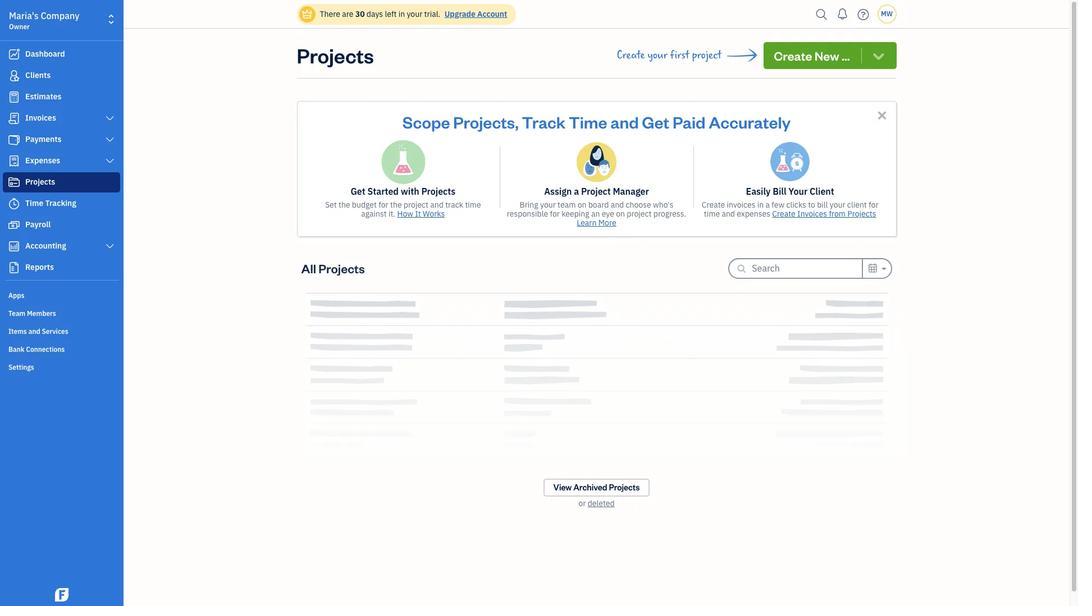Task type: vqa. For each thing, say whether or not it's contained in the screenshot.
choose
yes



Task type: locate. For each thing, give the bounding box(es) containing it.
create left first
[[617, 49, 645, 62]]

time up assign a project manager image
[[569, 111, 607, 133]]

create left new
[[774, 48, 812, 63]]

project down manager
[[627, 209, 652, 219]]

create inside create invoices in a few clicks to bill your client for time and expenses
[[702, 200, 725, 210]]

1 vertical spatial in
[[757, 200, 764, 210]]

set
[[325, 200, 337, 210]]

few
[[772, 200, 785, 210]]

create new … button
[[764, 42, 897, 69]]

first
[[670, 49, 690, 62]]

board
[[588, 200, 609, 210]]

projects right all
[[319, 261, 365, 276]]

0 horizontal spatial on
[[578, 200, 587, 210]]

1 horizontal spatial project
[[627, 209, 652, 219]]

project down with
[[404, 200, 429, 210]]

0 horizontal spatial time
[[465, 200, 481, 210]]

1 horizontal spatial a
[[766, 200, 770, 210]]

all projects
[[301, 261, 365, 276]]

0 horizontal spatial time
[[25, 198, 43, 208]]

1 vertical spatial chevron large down image
[[105, 135, 115, 144]]

1 horizontal spatial time
[[569, 111, 607, 133]]

to
[[808, 200, 815, 210]]

get
[[642, 111, 669, 133], [351, 186, 365, 197]]

more
[[598, 218, 616, 228]]

items and services
[[8, 327, 68, 336]]

3 chevron large down image from the top
[[105, 242, 115, 251]]

0 vertical spatial in
[[399, 9, 405, 19]]

dashboard
[[25, 49, 65, 59]]

expenses link
[[3, 151, 120, 171]]

Search text field
[[752, 259, 862, 277]]

and inside the set the budget for the project and track time against it.
[[430, 200, 444, 210]]

and left track
[[430, 200, 444, 210]]

project inside 'assign a project manager bring your team on board and choose who's responsible for keeping an eye on project progress. learn more'
[[627, 209, 652, 219]]

0 horizontal spatial the
[[339, 200, 350, 210]]

budget
[[352, 200, 377, 210]]

set the budget for the project and track time against it.
[[325, 200, 481, 219]]

0 vertical spatial get
[[642, 111, 669, 133]]

0 vertical spatial a
[[574, 186, 579, 197]]

invoices
[[727, 200, 756, 210]]

1 chevron large down image from the top
[[105, 114, 115, 123]]

bank
[[8, 345, 24, 354]]

assign
[[544, 186, 572, 197]]

scope projects, track time and get paid accurately
[[403, 111, 791, 133]]

projects down expenses
[[25, 177, 55, 187]]

0 horizontal spatial invoices
[[25, 113, 56, 123]]

1 horizontal spatial get
[[642, 111, 669, 133]]

project right first
[[692, 49, 722, 62]]

chevron large down image
[[105, 114, 115, 123], [105, 135, 115, 144], [105, 242, 115, 251]]

0 horizontal spatial project
[[404, 200, 429, 210]]

the down get started with projects
[[390, 200, 402, 210]]

a up 'team'
[[574, 186, 579, 197]]

notifications image
[[834, 3, 852, 25]]

new
[[815, 48, 839, 63]]

0 horizontal spatial a
[[574, 186, 579, 197]]

2 vertical spatial chevron large down image
[[105, 242, 115, 251]]

account
[[477, 9, 507, 19]]

it.
[[389, 209, 395, 219]]

1 horizontal spatial for
[[550, 209, 560, 219]]

manager
[[613, 186, 649, 197]]

scope
[[403, 111, 450, 133]]

1 horizontal spatial time
[[704, 209, 720, 219]]

for left keeping
[[550, 209, 560, 219]]

chart image
[[7, 241, 21, 252]]

and
[[611, 111, 639, 133], [430, 200, 444, 210], [611, 200, 624, 210], [722, 209, 735, 219], [28, 327, 40, 336]]

2 horizontal spatial for
[[869, 200, 879, 210]]

in down easily
[[757, 200, 764, 210]]

and up assign a project manager image
[[611, 111, 639, 133]]

time right track
[[465, 200, 481, 210]]

projects,
[[453, 111, 519, 133]]

and right board
[[611, 200, 624, 210]]

freshbooks image
[[53, 589, 71, 602]]

0 horizontal spatial get
[[351, 186, 365, 197]]

client
[[847, 200, 867, 210]]

clients link
[[3, 66, 120, 86]]

create inside 'dropdown button'
[[774, 48, 812, 63]]

time
[[569, 111, 607, 133], [25, 198, 43, 208]]

create left invoices on the top of the page
[[702, 200, 725, 210]]

are
[[342, 9, 353, 19]]

search image
[[813, 6, 831, 23]]

view archived projects or deleted
[[553, 482, 640, 509]]

on right eye
[[616, 209, 625, 219]]

0 vertical spatial invoices
[[25, 113, 56, 123]]

time inside create invoices in a few clicks to bill your client for time and expenses
[[704, 209, 720, 219]]

0 vertical spatial chevron large down image
[[105, 114, 115, 123]]

a inside create invoices in a few clicks to bill your client for time and expenses
[[766, 200, 770, 210]]

deleted link
[[588, 499, 615, 509]]

project image
[[7, 177, 21, 188]]

create for create invoices in a few clicks to bill your client for time and expenses
[[702, 200, 725, 210]]

chevron large down image inside invoices link
[[105, 114, 115, 123]]

0 horizontal spatial in
[[399, 9, 405, 19]]

time
[[465, 200, 481, 210], [704, 209, 720, 219]]

caretdown image
[[880, 262, 886, 275]]

and left expenses
[[722, 209, 735, 219]]

and right items
[[28, 327, 40, 336]]

1 vertical spatial invoices
[[797, 209, 827, 219]]

1 the from the left
[[339, 200, 350, 210]]

on
[[578, 200, 587, 210], [616, 209, 625, 219]]

bring
[[520, 200, 538, 210]]

create for create your first project
[[617, 49, 645, 62]]

on right 'team'
[[578, 200, 587, 210]]

1 horizontal spatial the
[[390, 200, 402, 210]]

your inside create invoices in a few clicks to bill your client for time and expenses
[[830, 200, 846, 210]]

estimates
[[25, 92, 62, 102]]

0 horizontal spatial for
[[379, 200, 388, 210]]

chevron large down image for invoices
[[105, 114, 115, 123]]

for left the 'it.'
[[379, 200, 388, 210]]

items
[[8, 327, 27, 336]]

client
[[810, 186, 834, 197]]

for right "client"
[[869, 200, 879, 210]]

project
[[581, 186, 611, 197]]

time left invoices on the top of the page
[[704, 209, 720, 219]]

upgrade account link
[[442, 9, 507, 19]]

get left "paid"
[[642, 111, 669, 133]]

expenses
[[737, 209, 770, 219]]

1 vertical spatial a
[[766, 200, 770, 210]]

invoices link
[[3, 108, 120, 129]]

and inside create invoices in a few clicks to bill your client for time and expenses
[[722, 209, 735, 219]]

create
[[774, 48, 812, 63], [617, 49, 645, 62], [702, 200, 725, 210], [772, 209, 796, 219]]

payroll link
[[3, 215, 120, 235]]

your inside 'assign a project manager bring your team on board and choose who's responsible for keeping an eye on project progress. learn more'
[[540, 200, 556, 210]]

responsible
[[507, 209, 548, 219]]

a left few
[[766, 200, 770, 210]]

2 chevron large down image from the top
[[105, 135, 115, 144]]

expense image
[[7, 156, 21, 167]]

create invoices in a few clicks to bill your client for time and expenses
[[702, 200, 879, 219]]

easily bill your client image
[[771, 142, 810, 181]]

close image
[[876, 109, 889, 122]]

progress.
[[654, 209, 686, 219]]

1 vertical spatial time
[[25, 198, 43, 208]]

time inside the set the budget for the project and track time against it.
[[465, 200, 481, 210]]

time inside main element
[[25, 198, 43, 208]]

crown image
[[301, 8, 313, 20]]

get up budget
[[351, 186, 365, 197]]

1 horizontal spatial invoices
[[797, 209, 827, 219]]

your right the bill
[[830, 200, 846, 210]]

invoice image
[[7, 113, 21, 124]]

create new …
[[774, 48, 850, 63]]

it
[[415, 209, 421, 219]]

in right left
[[399, 9, 405, 19]]

chevron large down image for payments
[[105, 135, 115, 144]]

team
[[558, 200, 576, 210]]

projects up deleted link on the bottom of the page
[[609, 482, 640, 493]]

apps link
[[3, 287, 120, 304]]

clients
[[25, 70, 51, 80]]

how
[[397, 209, 413, 219]]

1 horizontal spatial in
[[757, 200, 764, 210]]

company
[[41, 10, 79, 21]]

and inside main element
[[28, 327, 40, 336]]

payments
[[25, 134, 62, 144]]

the right set
[[339, 200, 350, 210]]

accounting link
[[3, 236, 120, 257]]

create down bill in the right top of the page
[[772, 209, 796, 219]]

invoices
[[25, 113, 56, 123], [797, 209, 827, 219]]

estimate image
[[7, 92, 21, 103]]

time right timer 'icon'
[[25, 198, 43, 208]]

calendar image
[[868, 261, 878, 275]]

your down assign
[[540, 200, 556, 210]]

for inside 'assign a project manager bring your team on board and choose who's responsible for keeping an eye on project progress. learn more'
[[550, 209, 560, 219]]



Task type: describe. For each thing, give the bounding box(es) containing it.
…
[[842, 48, 850, 63]]

clicks
[[786, 200, 806, 210]]

learn
[[577, 218, 597, 228]]

there are 30 days left in your trial. upgrade account
[[320, 9, 507, 19]]

eye
[[602, 209, 614, 219]]

settings link
[[3, 359, 120, 376]]

30
[[355, 9, 365, 19]]

projects right from
[[848, 209, 876, 219]]

accounting
[[25, 241, 66, 251]]

projects inside main element
[[25, 177, 55, 187]]

team
[[8, 309, 25, 318]]

days
[[367, 9, 383, 19]]

report image
[[7, 262, 21, 273]]

mw button
[[877, 4, 897, 24]]

maria's
[[9, 10, 39, 21]]

keeping
[[562, 209, 589, 219]]

all
[[301, 261, 316, 276]]

items and services link
[[3, 323, 120, 340]]

1 vertical spatial get
[[351, 186, 365, 197]]

how it works
[[397, 209, 445, 219]]

money image
[[7, 220, 21, 231]]

assign a project manager bring your team on board and choose who's responsible for keeping an eye on project progress. learn more
[[507, 186, 686, 228]]

payment image
[[7, 134, 21, 145]]

works
[[423, 209, 445, 219]]

projects link
[[3, 172, 120, 193]]

main element
[[0, 0, 152, 607]]

go to help image
[[854, 6, 872, 23]]

apps
[[8, 291, 24, 300]]

0 vertical spatial time
[[569, 111, 607, 133]]

tracking
[[45, 198, 76, 208]]

or
[[579, 499, 586, 509]]

projects down there
[[297, 42, 374, 69]]

upgrade
[[445, 9, 476, 19]]

settings
[[8, 363, 34, 372]]

from
[[829, 209, 846, 219]]

time tracking
[[25, 198, 76, 208]]

projects inside view archived projects or deleted
[[609, 482, 640, 493]]

for inside create invoices in a few clicks to bill your client for time and expenses
[[869, 200, 879, 210]]

projects up track
[[421, 186, 456, 197]]

started
[[368, 186, 399, 197]]

there
[[320, 9, 340, 19]]

members
[[27, 309, 56, 318]]

get started with projects
[[351, 186, 456, 197]]

archived
[[573, 482, 607, 493]]

owner
[[9, 22, 30, 31]]

assign a project manager image
[[577, 142, 617, 183]]

track
[[445, 200, 463, 210]]

bill
[[817, 200, 828, 210]]

chevron large down image
[[105, 157, 115, 166]]

in inside create invoices in a few clicks to bill your client for time and expenses
[[757, 200, 764, 210]]

payments link
[[3, 130, 120, 150]]

2 horizontal spatial project
[[692, 49, 722, 62]]

trial.
[[424, 9, 441, 19]]

create for create new …
[[774, 48, 812, 63]]

1 horizontal spatial on
[[616, 209, 625, 219]]

who's
[[653, 200, 674, 210]]

2 the from the left
[[390, 200, 402, 210]]

get started with projects image
[[381, 140, 425, 184]]

timer image
[[7, 198, 21, 209]]

left
[[385, 9, 397, 19]]

bank connections
[[8, 345, 65, 354]]

a inside 'assign a project manager bring your team on board and choose who's responsible for keeping an eye on project progress. learn more'
[[574, 186, 579, 197]]

client image
[[7, 70, 21, 81]]

for inside the set the budget for the project and track time against it.
[[379, 200, 388, 210]]

view archived projects link
[[543, 479, 650, 497]]

reports link
[[3, 258, 120, 278]]

payroll
[[25, 220, 51, 230]]

team members
[[8, 309, 56, 318]]

invoices inside main element
[[25, 113, 56, 123]]

easily
[[746, 186, 771, 197]]

choose
[[626, 200, 651, 210]]

maria's company owner
[[9, 10, 79, 31]]

bill
[[773, 186, 787, 197]]

view
[[553, 482, 572, 493]]

chevron large down image for accounting
[[105, 242, 115, 251]]

paid
[[673, 111, 706, 133]]

team members link
[[3, 305, 120, 322]]

create for create invoices from projects
[[772, 209, 796, 219]]

reports
[[25, 262, 54, 272]]

project inside the set the budget for the project and track time against it.
[[404, 200, 429, 210]]

accurately
[[709, 111, 791, 133]]

connections
[[26, 345, 65, 354]]

estimates link
[[3, 87, 120, 107]]

dashboard link
[[3, 44, 120, 65]]

services
[[42, 327, 68, 336]]

an
[[591, 209, 600, 219]]

mw
[[881, 10, 893, 18]]

time tracking link
[[3, 194, 120, 214]]

bank connections link
[[3, 341, 120, 358]]

your left first
[[648, 49, 668, 62]]

chevrondown image
[[871, 48, 886, 63]]

deleted
[[588, 499, 615, 509]]

your left trial.
[[407, 9, 422, 19]]

dashboard image
[[7, 49, 21, 60]]

and inside 'assign a project manager bring your team on board and choose who's responsible for keeping an eye on project progress. learn more'
[[611, 200, 624, 210]]

track
[[522, 111, 566, 133]]

create your first project
[[617, 49, 722, 62]]

your
[[789, 186, 808, 197]]

against
[[361, 209, 387, 219]]

easily bill your client
[[746, 186, 834, 197]]

with
[[401, 186, 419, 197]]

create invoices from projects
[[772, 209, 876, 219]]



